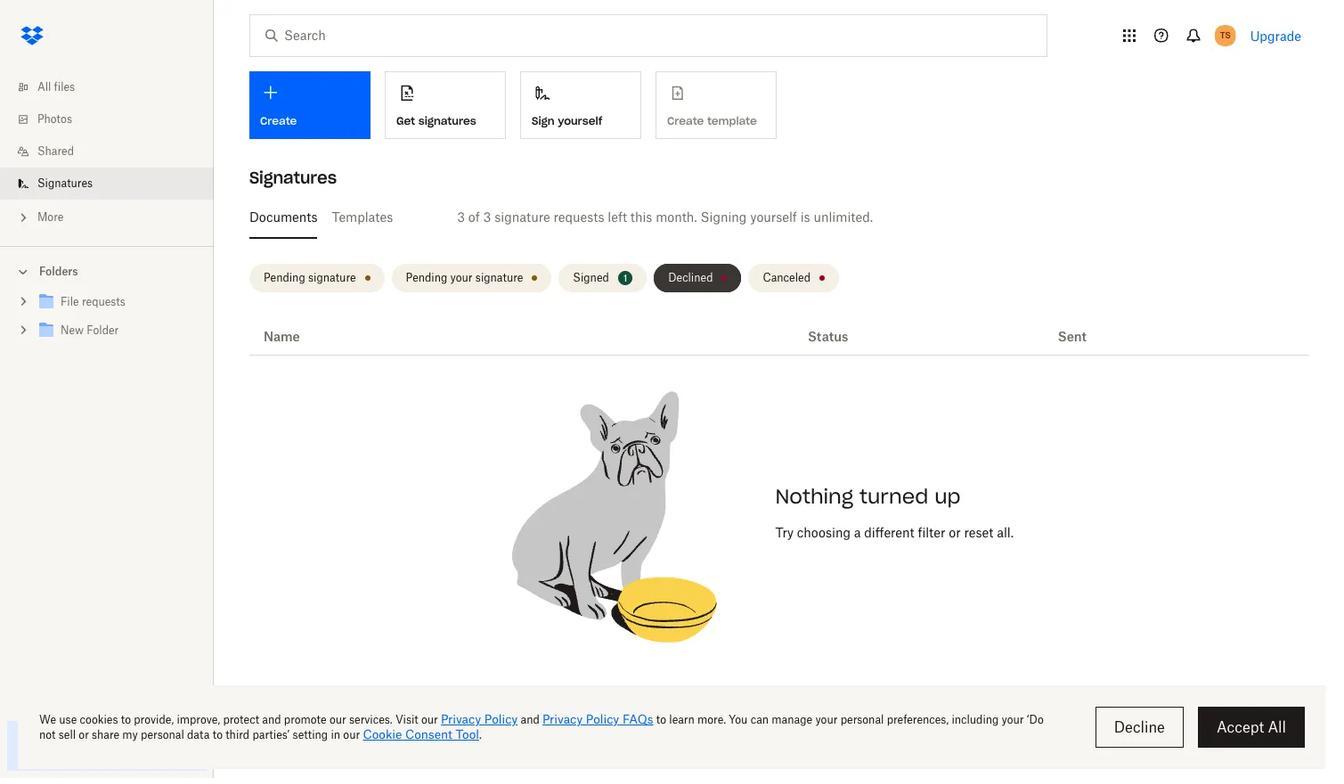 Task type: vqa. For each thing, say whether or not it's contained in the screenshot.
reset at the right of page
yes



Task type: locate. For each thing, give the bounding box(es) containing it.
features
[[108, 733, 144, 743]]

signature inside button
[[308, 271, 356, 284]]

row
[[250, 319, 1309, 356]]

2 pending from the left
[[406, 271, 448, 284]]

signature
[[495, 209, 550, 225], [308, 271, 356, 284], [476, 271, 523, 284]]

sent
[[1059, 329, 1087, 344]]

requests up "folder"
[[82, 295, 125, 308]]

0 vertical spatial yourself
[[558, 114, 603, 127]]

1 horizontal spatial pending
[[406, 271, 448, 284]]

documents
[[250, 209, 318, 225]]

signature right of
[[495, 209, 550, 225]]

create button
[[250, 71, 371, 139]]

yourself inside sign yourself button
[[558, 114, 603, 127]]

a
[[854, 525, 861, 540]]

1 vertical spatial requests
[[82, 295, 125, 308]]

explore
[[53, 733, 87, 743]]

shared
[[37, 144, 74, 158]]

requests
[[554, 209, 605, 225], [82, 295, 125, 308]]

tab list
[[250, 196, 1309, 239]]

pending your signature
[[406, 271, 523, 284]]

1 pending from the left
[[264, 271, 305, 284]]

left
[[608, 209, 627, 225]]

all files link
[[14, 71, 214, 103]]

1 vertical spatial yourself
[[751, 209, 798, 225]]

create
[[260, 114, 297, 127]]

1 horizontal spatial requests
[[554, 209, 605, 225]]

signatures down shared
[[37, 176, 93, 190]]

0 horizontal spatial requests
[[82, 295, 125, 308]]

choosing
[[798, 525, 851, 540]]

3 right of
[[484, 209, 491, 225]]

canceled button
[[749, 264, 840, 292]]

3 left of
[[457, 209, 465, 225]]

yourself inside "tab list"
[[751, 209, 798, 225]]

file requests link
[[36, 291, 200, 315]]

pending inside button
[[264, 271, 305, 284]]

ts button
[[1212, 21, 1240, 50]]

yourself
[[558, 114, 603, 127], [751, 209, 798, 225]]

0 horizontal spatial yourself
[[558, 114, 603, 127]]

quota usage image
[[18, 732, 46, 760]]

status
[[808, 329, 849, 344]]

nothing
[[776, 484, 854, 509]]

signatures
[[250, 168, 337, 188], [37, 176, 93, 190]]

new
[[61, 324, 84, 337]]

get signatures
[[397, 114, 477, 127]]

pending left your
[[406, 271, 448, 284]]

0 horizontal spatial 3
[[457, 209, 465, 225]]

pending
[[264, 271, 305, 284], [406, 271, 448, 284]]

pending inside button
[[406, 271, 448, 284]]

group
[[0, 284, 214, 358]]

1 horizontal spatial 3
[[484, 209, 491, 225]]

3
[[457, 209, 465, 225], [484, 209, 491, 225]]

signatures
[[419, 114, 477, 127]]

tab list containing documents
[[250, 196, 1309, 239]]

signatures up 'documents'
[[250, 168, 337, 188]]

name button
[[264, 326, 300, 348]]

list
[[0, 61, 214, 246]]

try choosing a different filter or reset all.
[[776, 525, 1014, 540]]

0 horizontal spatial pending
[[264, 271, 305, 284]]

templates tab
[[332, 196, 393, 239]]

more image
[[14, 209, 32, 226]]

signatures list item
[[0, 168, 214, 200]]

signature right your
[[476, 271, 523, 284]]

sign
[[532, 114, 555, 127]]

quota usage element
[[18, 732, 46, 760]]

up
[[935, 484, 961, 509]]

file requests
[[61, 295, 125, 308]]

signature down templates tab
[[308, 271, 356, 284]]

0 horizontal spatial signatures
[[37, 176, 93, 190]]

get signatures button
[[385, 71, 506, 139]]

yourself right sign
[[558, 114, 603, 127]]

pending up name in the top of the page
[[264, 271, 305, 284]]

requests inside "link"
[[82, 295, 125, 308]]

declined
[[669, 271, 713, 284]]

pending for pending signature
[[264, 271, 305, 284]]

get
[[397, 114, 415, 127]]

upgrade link
[[1251, 28, 1302, 43]]

1 horizontal spatial yourself
[[751, 209, 798, 225]]

your
[[451, 271, 473, 284]]

pending your signature button
[[392, 264, 552, 292]]

group containing file requests
[[0, 284, 214, 358]]

all.
[[997, 525, 1014, 540]]

different
[[865, 525, 915, 540]]

more
[[37, 210, 64, 224]]

folder
[[87, 324, 119, 337]]

requests left left
[[554, 209, 605, 225]]

yourself left is
[[751, 209, 798, 225]]



Task type: describe. For each thing, give the bounding box(es) containing it.
1 horizontal spatial signatures
[[250, 168, 337, 188]]

of
[[469, 209, 480, 225]]

sent button
[[1059, 326, 1087, 348]]

shared link
[[14, 135, 214, 168]]

row containing name
[[250, 319, 1309, 356]]

1 3 from the left
[[457, 209, 465, 225]]

pending signature
[[264, 271, 356, 284]]

folders
[[39, 265, 78, 278]]

explore free features
[[53, 733, 144, 743]]

sign yourself
[[532, 114, 603, 127]]

dropbox image
[[14, 18, 50, 53]]

templates
[[332, 209, 393, 225]]

ts
[[1221, 29, 1231, 41]]

3 of 3 signature requests left this month. signing yourself is unlimited.
[[457, 209, 874, 225]]

2 3 from the left
[[484, 209, 491, 225]]

canceled
[[763, 271, 811, 284]]

new folder link
[[36, 319, 200, 343]]

list containing all files
[[0, 61, 214, 246]]

nothing turned up table
[[250, 319, 1309, 643]]

or
[[949, 525, 961, 540]]

signing
[[701, 209, 747, 225]]

try
[[776, 525, 794, 540]]

files
[[54, 80, 75, 94]]

unlimited.
[[814, 209, 874, 225]]

signatures link
[[14, 168, 214, 200]]

free
[[89, 733, 106, 743]]

signatures inside list item
[[37, 176, 93, 190]]

name
[[264, 329, 300, 344]]

photos
[[37, 112, 72, 126]]

Search text field
[[284, 26, 1011, 45]]

1
[[624, 273, 628, 283]]

is
[[801, 209, 811, 225]]

file
[[61, 295, 79, 308]]

all files
[[37, 80, 75, 94]]

this
[[631, 209, 653, 225]]

sign yourself button
[[520, 71, 642, 139]]

status button
[[808, 326, 849, 348]]

pending signature button
[[250, 264, 385, 292]]

turned
[[860, 484, 929, 509]]

reset
[[965, 525, 994, 540]]

documents tab
[[250, 196, 318, 239]]

filter
[[918, 525, 946, 540]]

all
[[37, 80, 51, 94]]

pending for pending your signature
[[406, 271, 448, 284]]

folders button
[[0, 258, 214, 284]]

signature inside button
[[476, 271, 523, 284]]

upgrade
[[1251, 28, 1302, 43]]

0 vertical spatial requests
[[554, 209, 605, 225]]

new folder
[[61, 324, 119, 337]]

declined button
[[654, 264, 742, 292]]

nothing turned up
[[776, 484, 961, 509]]

signed
[[573, 271, 609, 284]]

month.
[[656, 209, 698, 225]]

photos link
[[14, 103, 214, 135]]



